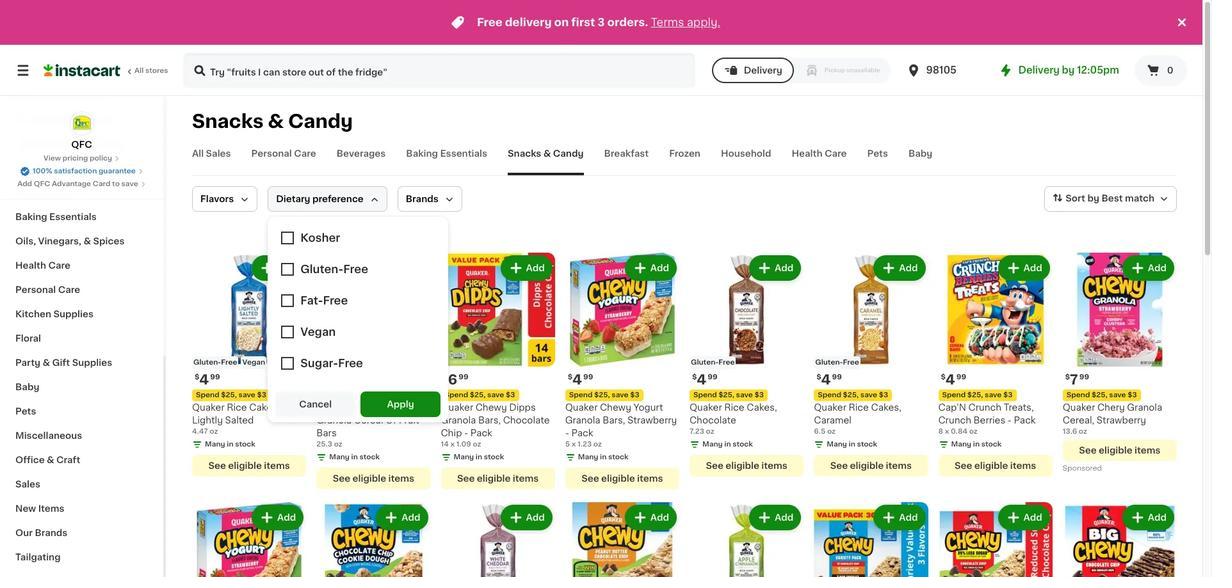 Task type: locate. For each thing, give the bounding box(es) containing it.
1 vertical spatial crunch
[[939, 417, 972, 426]]

1 horizontal spatial snacks & candy
[[508, 149, 584, 158]]

cakes, inside quaker rice cakes, caramel 6.5 oz
[[872, 404, 902, 413]]

$3 for quaker chewy yogurt granola bars, strawberry - pack
[[631, 392, 640, 399]]

3 4 from the left
[[697, 374, 707, 387]]

by inside field
[[1088, 194, 1100, 203]]

eligible down quaker chery granola cereal, strawberry 13.6 oz
[[1099, 447, 1133, 456]]

many down '1.23'
[[578, 454, 599, 461]]

granola for quaker chewy dipps granola bars, chocolate chip - pack
[[441, 417, 476, 426]]

$25, up cap'n crunch treats, crunch berries - pack 8 x 0.84 oz
[[968, 392, 984, 399]]

1 vertical spatial health care
[[15, 261, 70, 270]]

baking essentials link up oils, vinegars, & spices
[[8, 205, 156, 229]]

7 99 from the left
[[1080, 374, 1090, 381]]

1 chewy from the left
[[476, 404, 507, 413]]

$25, for quaker chery granola cereal, strawberry
[[1092, 392, 1108, 399]]

rice inside quaker rice cakes, lightly salted 4.47 oz
[[227, 404, 247, 413]]

quaker inside quaker chewy yogurt granola bars, strawberry - pack 5 x 1.23 oz
[[566, 404, 598, 413]]

delivery for delivery by 12:05pm
[[1019, 65, 1060, 75]]

qfc up the view pricing policy link
[[71, 140, 92, 149]]

0 horizontal spatial brands
[[35, 529, 68, 538]]

items for quaker chocolate chip granola cereal or fruit bars
[[389, 475, 415, 484]]

$ inside $ 7 99
[[1066, 374, 1071, 381]]

1 spend $25, save $3 from the left
[[196, 392, 267, 399]]

$ 4 99 up cap'n
[[942, 374, 967, 387]]

0 horizontal spatial baking essentials
[[15, 213, 97, 222]]

0 horizontal spatial strawberry
[[628, 417, 677, 426]]

2 spend $25, save $3 from the left
[[321, 392, 391, 399]]

see eligible items down quaker chery granola cereal, strawberry 13.6 oz
[[1080, 447, 1161, 456]]

stock
[[235, 442, 256, 449], [733, 442, 753, 449], [858, 442, 878, 449], [982, 442, 1002, 449], [360, 454, 380, 461], [484, 454, 504, 461], [609, 454, 629, 461]]

2 4 from the left
[[573, 374, 582, 387]]

berries
[[974, 417, 1006, 426]]

0 vertical spatial personal care link
[[252, 147, 316, 176]]

personal care up dietary
[[252, 149, 316, 158]]

first
[[572, 17, 595, 28]]

0 horizontal spatial baby
[[15, 383, 39, 392]]

see eligible items button for cap'n crunch treats, crunch berries - pack
[[939, 456, 1053, 477]]

granola inside quaker chewy dipps granola bars, chocolate chip - pack 14 x 1.09 oz
[[441, 417, 476, 426]]

0 horizontal spatial chewy
[[476, 404, 507, 413]]

3
[[598, 17, 605, 28]]

eligible for quaker chewy yogurt granola bars, strawberry - pack
[[602, 475, 635, 484]]

0 horizontal spatial gluten-free
[[691, 360, 735, 367]]

1 rice from the left
[[227, 404, 247, 413]]

quaker chewy yogurt granola bars, strawberry - pack 5 x 1.23 oz
[[566, 404, 677, 449]]

0
[[1168, 66, 1174, 75]]

99 inside $ 7 99
[[1080, 374, 1090, 381]]

pricing
[[63, 155, 88, 162]]

see eligible items for quaker rice cakes, lightly salted
[[209, 462, 290, 471]]

miscellaneous
[[15, 432, 82, 441]]

many for quaker rice cakes, caramel
[[827, 442, 848, 449]]

add
[[17, 181, 32, 188], [277, 264, 296, 273], [526, 264, 545, 273], [651, 264, 670, 273], [775, 264, 794, 273], [900, 264, 918, 273], [1024, 264, 1043, 273], [1149, 264, 1167, 273], [277, 514, 296, 523], [402, 514, 421, 523], [526, 514, 545, 523], [651, 514, 670, 523], [775, 514, 794, 523], [900, 514, 918, 523], [1024, 514, 1043, 523], [1149, 514, 1167, 523]]

in for quaker chocolate chip granola cereal or fruit bars
[[351, 454, 358, 461]]

1 vertical spatial supplies
[[72, 359, 112, 368]]

sort by
[[1066, 194, 1100, 203]]

new
[[15, 505, 36, 514]]

4 $ from the left
[[693, 374, 697, 381]]

1 horizontal spatial pets
[[868, 149, 889, 158]]

1 gluten-free from the left
[[691, 360, 735, 367]]

bars, inside quaker chewy dipps granola bars, chocolate chip - pack 14 x 1.09 oz
[[479, 417, 501, 426]]

0 vertical spatial baby
[[909, 149, 933, 158]]

quaker up lightly
[[192, 404, 225, 413]]

1 horizontal spatial chewy
[[600, 404, 632, 413]]

3 $ from the left
[[568, 374, 573, 381]]

1 horizontal spatial baking essentials
[[406, 149, 488, 158]]

see down bars
[[333, 475, 351, 484]]

strawberry inside quaker chery granola cereal, strawberry 13.6 oz
[[1097, 417, 1147, 426]]

0 vertical spatial supplies
[[53, 310, 94, 319]]

pack inside quaker chewy yogurt granola bars, strawberry - pack 5 x 1.23 oz
[[572, 429, 594, 438]]

1 vertical spatial personal
[[15, 286, 56, 295]]

sales link
[[8, 473, 156, 497]]

oz
[[210, 429, 218, 436], [706, 429, 715, 436], [828, 429, 836, 436], [970, 429, 978, 436], [1080, 429, 1088, 436], [334, 442, 343, 449], [473, 442, 482, 449], [594, 442, 602, 449]]

satisfaction
[[54, 168, 97, 175]]

see eligible items
[[1080, 447, 1161, 456], [209, 462, 290, 471], [706, 462, 788, 471], [831, 462, 912, 471], [955, 462, 1037, 471], [333, 475, 415, 484], [457, 475, 539, 484], [582, 475, 663, 484]]

1 vertical spatial health care link
[[8, 254, 156, 278]]

see eligible items button down quaker rice cakes, chocolate 7.23 oz
[[690, 456, 804, 477]]

3 spend $25, save $3 from the left
[[445, 392, 516, 399]]

4 quaker from the left
[[566, 404, 598, 413]]

personal care link
[[252, 147, 316, 176], [8, 278, 156, 302]]

see eligible items down quaker rice cakes, chocolate 7.23 oz
[[706, 462, 788, 471]]

0 horizontal spatial health
[[15, 261, 46, 270]]

4 99 from the left
[[708, 374, 718, 381]]

2 cakes, from the left
[[747, 404, 778, 413]]

bars, inside quaker chewy yogurt granola bars, strawberry - pack 5 x 1.23 oz
[[603, 417, 626, 426]]

- inside quaker chewy yogurt granola bars, strawberry - pack 5 x 1.23 oz
[[566, 429, 570, 438]]

6 $ from the left
[[942, 374, 946, 381]]

bars,
[[479, 417, 501, 426], [603, 417, 626, 426]]

$3 up quaker rice cakes, caramel 6.5 oz
[[880, 392, 889, 399]]

stock down quaker chocolate chip granola cereal or fruit bars 25.3 oz
[[360, 454, 380, 461]]

eligible down quaker chewy dipps granola bars, chocolate chip - pack 14 x 1.09 oz at bottom
[[477, 475, 511, 484]]

quaker for quaker rice cakes, chocolate
[[690, 404, 723, 413]]

0 vertical spatial household
[[721, 149, 772, 158]]

canned goods & soups
[[15, 140, 126, 149]]

2 horizontal spatial -
[[1008, 417, 1012, 426]]

$ 4 99 for quaker rice cakes, caramel
[[817, 374, 842, 387]]

stock down quaker chewy yogurt granola bars, strawberry - pack 5 x 1.23 oz
[[609, 454, 629, 461]]

pasta
[[77, 91, 103, 100]]

baking up oils,
[[15, 213, 47, 222]]

0 horizontal spatial all
[[135, 67, 144, 74]]

spend $25, save $3 down $ 6 99
[[445, 392, 516, 399]]

1 horizontal spatial candy
[[553, 149, 584, 158]]

$25, up chery
[[1092, 392, 1108, 399]]

gluten-free for quaker rice cakes, chocolate
[[691, 360, 735, 367]]

1 horizontal spatial pets link
[[868, 147, 889, 176]]

2 99 from the left
[[459, 374, 469, 381]]

stock down quaker chewy dipps granola bars, chocolate chip - pack 14 x 1.09 oz at bottom
[[484, 454, 504, 461]]

product group
[[192, 253, 306, 477], [317, 253, 431, 490], [441, 253, 555, 490], [566, 253, 680, 490], [690, 253, 804, 477], [815, 253, 929, 477], [939, 253, 1053, 477], [1063, 253, 1178, 476], [192, 503, 306, 578], [317, 503, 431, 578], [441, 503, 555, 578], [566, 503, 680, 578], [690, 503, 804, 578], [815, 503, 929, 578], [939, 503, 1053, 578], [1063, 503, 1178, 578]]

see eligible items down quaker rice cakes, caramel 6.5 oz
[[831, 462, 912, 471]]

view pricing policy link
[[43, 154, 120, 164]]

2 $25, from the left
[[346, 392, 361, 399]]

3 $25, from the left
[[470, 392, 486, 399]]

8 spend from the left
[[1067, 392, 1091, 399]]

gluten-free for quaker rice cakes, caramel
[[816, 360, 860, 367]]

oz inside quaker chocolate chip granola cereal or fruit bars 25.3 oz
[[334, 442, 343, 449]]

granola
[[1128, 404, 1163, 413], [317, 417, 352, 426], [441, 417, 476, 426], [566, 417, 601, 426]]

spend up 'caramel'
[[818, 392, 842, 399]]

spend $25, save $3 for quaker chewy yogurt granola bars, strawberry - pack
[[569, 392, 640, 399]]

items for quaker rice cakes, lightly salted
[[264, 462, 290, 471]]

4 for quaker rice cakes, lightly salted
[[199, 374, 209, 387]]

0 horizontal spatial household
[[15, 188, 66, 197]]

all inside "link"
[[135, 67, 144, 74]]

1 $3 from the left
[[257, 392, 267, 399]]

4 spend from the left
[[569, 392, 593, 399]]

kitchen supplies link
[[8, 302, 156, 327]]

eligible down quaker chewy yogurt granola bars, strawberry - pack 5 x 1.23 oz
[[602, 475, 635, 484]]

spend for cap'n crunch treats, crunch berries - pack
[[943, 392, 966, 399]]

5 99 from the left
[[833, 374, 842, 381]]

see eligible items button down quaker chocolate chip granola cereal or fruit bars 25.3 oz
[[317, 469, 431, 490]]

$ 4 99 down gluten-free vegan
[[195, 374, 220, 387]]

1 horizontal spatial gluten-free
[[816, 360, 860, 367]]

delivery
[[1019, 65, 1060, 75], [744, 66, 783, 75]]

quaker inside quaker chewy dipps granola bars, chocolate chip - pack 14 x 1.09 oz
[[441, 404, 474, 413]]

99 for quaker rice cakes, lightly salted
[[210, 374, 220, 381]]

1 vertical spatial snacks & candy
[[508, 149, 584, 158]]

6 spend $25, save $3 from the left
[[818, 392, 889, 399]]

essentials up brands dropdown button
[[440, 149, 488, 158]]

- inside cap'n crunch treats, crunch berries - pack 8 x 0.84 oz
[[1008, 417, 1012, 426]]

0 vertical spatial all
[[135, 67, 144, 74]]

crunch up berries
[[969, 404, 1002, 413]]

7 $ from the left
[[1066, 374, 1071, 381]]

spend $25, save $3 up quaker rice cakes, caramel 6.5 oz
[[818, 392, 889, 399]]

0 vertical spatial essentials
[[440, 149, 488, 158]]

spend $25, save $3 down '$9.99' element
[[321, 392, 391, 399]]

0 vertical spatial household link
[[721, 147, 772, 176]]

frozen
[[670, 149, 701, 158]]

quaker up bars
[[317, 404, 349, 413]]

&
[[67, 91, 75, 100], [268, 112, 284, 131], [75, 115, 82, 124], [87, 140, 94, 149], [544, 149, 551, 158], [84, 237, 91, 246], [43, 359, 50, 368], [47, 456, 54, 465]]

many for quaker rice cakes, lightly salted
[[205, 442, 225, 449]]

chery
[[1098, 404, 1126, 413]]

pack
[[1015, 417, 1036, 426], [471, 429, 493, 438], [572, 429, 594, 438]]

5
[[566, 442, 570, 449]]

care
[[294, 149, 316, 158], [825, 149, 847, 158], [48, 261, 70, 270], [58, 286, 80, 295]]

1 vertical spatial brands
[[35, 529, 68, 538]]

1 horizontal spatial chocolate
[[503, 417, 550, 426]]

100%
[[33, 168, 52, 175]]

3 99 from the left
[[584, 374, 593, 381]]

5 $ from the left
[[817, 374, 822, 381]]

1 horizontal spatial cakes,
[[747, 404, 778, 413]]

spend
[[196, 392, 220, 399], [321, 392, 344, 399], [445, 392, 468, 399], [569, 392, 593, 399], [694, 392, 717, 399], [818, 392, 842, 399], [943, 392, 966, 399], [1067, 392, 1091, 399]]

5 spend from the left
[[694, 392, 717, 399]]

eligible down quaker rice cakes, chocolate 7.23 oz
[[726, 462, 760, 471]]

1.23
[[578, 442, 592, 449]]

2 horizontal spatial rice
[[849, 404, 869, 413]]

1 horizontal spatial sales
[[206, 149, 231, 158]]

0 horizontal spatial pets
[[15, 407, 36, 416]]

product group containing quaker chocolate chip granola cereal or fruit bars
[[317, 253, 431, 490]]

8 $25, from the left
[[1092, 392, 1108, 399]]

pets link
[[868, 147, 889, 176], [8, 400, 156, 424]]

or
[[386, 417, 397, 426]]

household link down 100% satisfaction guarantee
[[8, 181, 156, 205]]

1 horizontal spatial breakfast
[[605, 149, 649, 158]]

2 chewy from the left
[[600, 404, 632, 413]]

many in stock for quaker chocolate chip granola cereal or fruit bars
[[329, 454, 380, 461]]

quaker inside quaker rice cakes, caramel 6.5 oz
[[815, 404, 847, 413]]

0 horizontal spatial chip
[[400, 404, 422, 413]]

- up 5
[[566, 429, 570, 438]]

rice for chocolate
[[725, 404, 745, 413]]

0 horizontal spatial breakfast
[[15, 164, 60, 173]]

guarantee
[[99, 168, 136, 175]]

save up chery
[[1110, 392, 1127, 399]]

see
[[1080, 447, 1097, 456], [209, 462, 226, 471], [706, 462, 724, 471], [831, 462, 848, 471], [955, 462, 973, 471], [333, 475, 351, 484], [457, 475, 475, 484], [582, 475, 599, 484]]

add qfc advantage card to save link
[[17, 179, 146, 190]]

cancel button
[[276, 392, 356, 418]]

1 99 from the left
[[210, 374, 220, 381]]

spend down $ 6 99
[[445, 392, 468, 399]]

1 cakes, from the left
[[249, 404, 280, 413]]

99 right 7
[[1080, 374, 1090, 381]]

$ 4 99 for quaker rice cakes, lightly salted
[[195, 374, 220, 387]]

in down quaker chewy dipps granola bars, chocolate chip - pack 14 x 1.09 oz at bottom
[[476, 454, 483, 461]]

0 vertical spatial snacks
[[192, 112, 264, 131]]

chip inside quaker chocolate chip granola cereal or fruit bars 25.3 oz
[[400, 404, 422, 413]]

7 spend from the left
[[943, 392, 966, 399]]

2 gluten- from the left
[[691, 360, 719, 367]]

3 $ 4 99 from the left
[[693, 374, 718, 387]]

4 for cap'n crunch treats, crunch berries - pack
[[946, 374, 956, 387]]

service type group
[[712, 58, 891, 83]]

see eligible items down quaker chocolate chip granola cereal or fruit bars 25.3 oz
[[333, 475, 415, 484]]

$ for quaker rice cakes, caramel
[[817, 374, 822, 381]]

many in stock for quaker rice cakes, chocolate
[[703, 442, 753, 449]]

chocolate down dipps
[[503, 417, 550, 426]]

1 horizontal spatial brands
[[406, 195, 439, 204]]

cakes, for quaker rice cakes, chocolate
[[747, 404, 778, 413]]

in down quaker chewy yogurt granola bars, strawberry - pack 5 x 1.23 oz
[[600, 454, 607, 461]]

3 cakes, from the left
[[872, 404, 902, 413]]

2 horizontal spatial chocolate
[[690, 417, 737, 426]]

see down quaker rice cakes, chocolate 7.23 oz
[[706, 462, 724, 471]]

craft
[[56, 456, 80, 465]]

1 vertical spatial baby link
[[8, 375, 156, 400]]

1 vertical spatial breakfast
[[15, 164, 60, 173]]

1 horizontal spatial essentials
[[440, 149, 488, 158]]

4 $3 from the left
[[631, 392, 640, 399]]

save for quaker chery granola cereal, strawberry
[[1110, 392, 1127, 399]]

in for cap'n crunch treats, crunch berries - pack
[[974, 442, 980, 449]]

2 horizontal spatial cakes,
[[872, 404, 902, 413]]

5 $3 from the left
[[755, 392, 764, 399]]

0 horizontal spatial baking
[[15, 213, 47, 222]]

0 horizontal spatial x
[[451, 442, 455, 449]]

cap'n crunch treats, crunch berries - pack 8 x 0.84 oz
[[939, 404, 1036, 436]]

5 4 from the left
[[946, 374, 956, 387]]

see eligible items button down quaker chery granola cereal, strawberry 13.6 oz
[[1063, 440, 1178, 462]]

$ 4 99 up quaker chewy yogurt granola bars, strawberry - pack 5 x 1.23 oz
[[568, 374, 593, 387]]

1 horizontal spatial personal
[[252, 149, 292, 158]]

0 vertical spatial personal care
[[252, 149, 316, 158]]

oz down lightly
[[210, 429, 218, 436]]

qfc down 100%
[[34, 181, 50, 188]]

pack inside cap'n crunch treats, crunch berries - pack 8 x 0.84 oz
[[1015, 417, 1036, 426]]

0 vertical spatial personal
[[252, 149, 292, 158]]

99 up quaker rice cakes, chocolate 7.23 oz
[[708, 374, 718, 381]]

in down quaker rice cakes, caramel 6.5 oz
[[849, 442, 856, 449]]

99 for quaker chewy yogurt granola bars, strawberry - pack
[[584, 374, 593, 381]]

best
[[1102, 194, 1124, 203]]

in down quaker rice cakes, chocolate 7.23 oz
[[725, 442, 731, 449]]

see eligible items for quaker chocolate chip granola cereal or fruit bars
[[333, 475, 415, 484]]

quaker rice cakes, lightly salted 4.47 oz
[[192, 404, 280, 436]]

baby
[[909, 149, 933, 158], [15, 383, 39, 392]]

0 vertical spatial by
[[1063, 65, 1075, 75]]

1 horizontal spatial personal care
[[252, 149, 316, 158]]

oz inside quaker chery granola cereal, strawberry 13.6 oz
[[1080, 429, 1088, 436]]

1 vertical spatial chip
[[441, 429, 462, 438]]

2 bars, from the left
[[603, 417, 626, 426]]

free left delivery
[[477, 17, 503, 28]]

save
[[121, 181, 138, 188], [239, 392, 256, 399], [363, 392, 380, 399], [488, 392, 504, 399], [612, 392, 629, 399], [737, 392, 753, 399], [861, 392, 878, 399], [985, 392, 1002, 399], [1110, 392, 1127, 399]]

1 vertical spatial essentials
[[49, 213, 97, 222]]

goods inside 'link'
[[34, 91, 65, 100]]

4 $25, from the left
[[595, 392, 610, 399]]

6 $3 from the left
[[880, 392, 889, 399]]

stock down berries
[[982, 442, 1002, 449]]

chip inside quaker chewy dipps granola bars, chocolate chip - pack 14 x 1.09 oz
[[441, 429, 462, 438]]

3 rice from the left
[[849, 404, 869, 413]]

Best match Sort by field
[[1045, 186, 1178, 212]]

2 quaker from the left
[[317, 404, 349, 413]]

many in stock down '0.84'
[[952, 442, 1002, 449]]

$ inside $ 6 99
[[444, 374, 448, 381]]

card
[[93, 181, 110, 188]]

0 vertical spatial health care link
[[792, 147, 847, 176]]

cakes, inside quaker rice cakes, lightly salted 4.47 oz
[[249, 404, 280, 413]]

99 for cap'n crunch treats, crunch berries - pack
[[957, 374, 967, 381]]

save for cap'n crunch treats, crunch berries - pack
[[985, 392, 1002, 399]]

granola inside quaker chewy yogurt granola bars, strawberry - pack 5 x 1.23 oz
[[566, 417, 601, 426]]

many in stock for quaker chewy dipps granola bars, chocolate chip - pack
[[454, 454, 504, 461]]

see down 1.09
[[457, 475, 475, 484]]

essentials up oils, vinegars, & spices
[[49, 213, 97, 222]]

oz inside quaker rice cakes, lightly salted 4.47 oz
[[210, 429, 218, 436]]

1 vertical spatial baking
[[15, 213, 47, 222]]

2 horizontal spatial x
[[945, 429, 950, 436]]

personal up kitchen
[[15, 286, 56, 295]]

0 horizontal spatial qfc
[[34, 181, 50, 188]]

6 quaker from the left
[[815, 404, 847, 413]]

2 strawberry from the left
[[1097, 417, 1147, 426]]

0 vertical spatial snacks & candy
[[192, 112, 353, 131]]

supplies up the "floral" link
[[53, 310, 94, 319]]

1 vertical spatial by
[[1088, 194, 1100, 203]]

qfc logo image
[[70, 111, 94, 136]]

oz down the cereal,
[[1080, 429, 1088, 436]]

stock for quaker rice cakes, caramel
[[858, 442, 878, 449]]

5 $ 4 99 from the left
[[942, 374, 967, 387]]

chocolate
[[351, 404, 398, 413], [503, 417, 550, 426], [690, 417, 737, 426]]

& inside 'link'
[[67, 91, 75, 100]]

6 spend from the left
[[818, 392, 842, 399]]

1 vertical spatial baking essentials
[[15, 213, 97, 222]]

see eligible items down berries
[[955, 462, 1037, 471]]

best match
[[1102, 194, 1155, 203]]

oz inside cap'n crunch treats, crunch berries - pack 8 x 0.84 oz
[[970, 429, 978, 436]]

2 $ 4 99 from the left
[[568, 374, 593, 387]]

all stores
[[135, 67, 168, 74]]

save down '$9.99' element
[[363, 392, 380, 399]]

$25, for quaker rice cakes, lightly salted
[[221, 392, 237, 399]]

0 horizontal spatial essentials
[[49, 213, 97, 222]]

sponsored badge image
[[1063, 466, 1102, 473]]

1 horizontal spatial by
[[1088, 194, 1100, 203]]

stock for quaker rice cakes, chocolate
[[733, 442, 753, 449]]

personal care up kitchen supplies
[[15, 286, 80, 295]]

3 spend from the left
[[445, 392, 468, 399]]

1 spend from the left
[[196, 392, 220, 399]]

5 $25, from the left
[[719, 392, 735, 399]]

4 4 from the left
[[822, 374, 831, 387]]

99 inside $ 6 99
[[459, 374, 469, 381]]

cakes, inside quaker rice cakes, chocolate 7.23 oz
[[747, 404, 778, 413]]

chewy inside quaker chewy dipps granola bars, chocolate chip - pack 14 x 1.09 oz
[[476, 404, 507, 413]]

0 horizontal spatial cakes,
[[249, 404, 280, 413]]

0 horizontal spatial rice
[[227, 404, 247, 413]]

spend for quaker chewy yogurt granola bars, strawberry - pack
[[569, 392, 593, 399]]

see eligible items button down quaker rice cakes, caramel 6.5 oz
[[815, 456, 929, 477]]

rice inside quaker rice cakes, chocolate 7.23 oz
[[725, 404, 745, 413]]

see eligible items button down salted
[[192, 456, 306, 477]]

spend down $ 7 99
[[1067, 392, 1091, 399]]

cancel
[[299, 400, 332, 409]]

strawberry
[[628, 417, 677, 426], [1097, 417, 1147, 426]]

0 horizontal spatial baby link
[[8, 375, 156, 400]]

free left vegan
[[221, 360, 237, 367]]

delivery inside button
[[744, 66, 783, 75]]

0 horizontal spatial snacks
[[192, 112, 264, 131]]

granola up bars
[[317, 417, 352, 426]]

2 rice from the left
[[725, 404, 745, 413]]

2 $ from the left
[[444, 374, 448, 381]]

many down 25.3
[[329, 454, 350, 461]]

vinegars,
[[38, 237, 81, 246]]

Search field
[[185, 54, 694, 87]]

free up quaker rice cakes, chocolate 7.23 oz
[[719, 360, 735, 367]]

see eligible items for quaker rice cakes, chocolate
[[706, 462, 788, 471]]

product group containing 7
[[1063, 253, 1178, 476]]

1 horizontal spatial -
[[566, 429, 570, 438]]

quaker inside quaker chocolate chip granola cereal or fruit bars 25.3 oz
[[317, 404, 349, 413]]

granola for quaker chewy yogurt granola bars, strawberry - pack
[[566, 417, 601, 426]]

granola inside quaker chocolate chip granola cereal or fruit bars 25.3 oz
[[317, 417, 352, 426]]

eligible for quaker rice cakes, caramel
[[851, 462, 884, 471]]

qfc inside add qfc advantage card to save 'link'
[[34, 181, 50, 188]]

rice for lightly
[[227, 404, 247, 413]]

1 vertical spatial pets link
[[8, 400, 156, 424]]

None search field
[[183, 53, 696, 88]]

delivery by 12:05pm link
[[999, 63, 1120, 78]]

$3 for quaker rice cakes, lightly salted
[[257, 392, 267, 399]]

1 vertical spatial goods
[[54, 140, 85, 149]]

spend up quaker rice cakes, chocolate 7.23 oz
[[694, 392, 717, 399]]

98105
[[927, 65, 957, 75]]

quaker inside quaker rice cakes, chocolate 7.23 oz
[[690, 404, 723, 413]]

party & gift supplies
[[15, 359, 112, 368]]

$
[[195, 374, 199, 381], [444, 374, 448, 381], [568, 374, 573, 381], [693, 374, 697, 381], [817, 374, 822, 381], [942, 374, 946, 381], [1066, 374, 1071, 381]]

$25, down '$9.99' element
[[346, 392, 361, 399]]

100% satisfaction guarantee button
[[20, 164, 143, 177]]

2 gluten-free from the left
[[816, 360, 860, 367]]

rice inside quaker rice cakes, caramel 6.5 oz
[[849, 404, 869, 413]]

by inside 'link'
[[1063, 65, 1075, 75]]

miscellaneous link
[[8, 424, 156, 448]]

view
[[43, 155, 61, 162]]

items down quaker rice cakes, caramel 6.5 oz
[[886, 462, 912, 471]]

x inside cap'n crunch treats, crunch berries - pack 8 x 0.84 oz
[[945, 429, 950, 436]]

save for quaker rice cakes, caramel
[[861, 392, 878, 399]]

chewy inside quaker chewy yogurt granola bars, strawberry - pack 5 x 1.23 oz
[[600, 404, 632, 413]]

save up salted
[[239, 392, 256, 399]]

$3 up quaker chery granola cereal, strawberry 13.6 oz
[[1128, 392, 1138, 399]]

- up 1.09
[[465, 429, 469, 438]]

$3 for quaker chocolate chip granola cereal or fruit bars
[[382, 392, 391, 399]]

party
[[15, 359, 40, 368]]

baby inside baby link
[[15, 383, 39, 392]]

2 $3 from the left
[[382, 392, 391, 399]]

8 spend $25, save $3 from the left
[[1067, 392, 1138, 399]]

bars, for 6
[[479, 417, 501, 426]]

6 99 from the left
[[957, 374, 967, 381]]

in down quaker chocolate chip granola cereal or fruit bars 25.3 oz
[[351, 454, 358, 461]]

in for quaker rice cakes, lightly salted
[[227, 442, 234, 449]]

stock down quaker rice cakes, chocolate 7.23 oz
[[733, 442, 753, 449]]

spend for quaker rice cakes, caramel
[[818, 392, 842, 399]]

granola for quaker chocolate chip granola cereal or fruit bars
[[317, 417, 352, 426]]

supplies
[[53, 310, 94, 319], [72, 359, 112, 368]]

1 gluten- from the left
[[193, 360, 221, 367]]

baking essentials link up brands dropdown button
[[406, 147, 488, 176]]

many for quaker chewy yogurt granola bars, strawberry - pack
[[578, 454, 599, 461]]

chewy left yogurt at bottom
[[600, 404, 632, 413]]

see eligible items button down berries
[[939, 456, 1053, 477]]

add button
[[253, 257, 303, 280], [502, 257, 551, 280], [626, 257, 676, 280], [751, 257, 800, 280], [875, 257, 925, 280], [1000, 257, 1049, 280], [1124, 257, 1174, 280], [253, 507, 303, 530], [378, 507, 427, 530], [502, 507, 551, 530], [626, 507, 676, 530], [751, 507, 800, 530], [875, 507, 925, 530], [1000, 507, 1049, 530], [1124, 507, 1174, 530]]

7 $25, from the left
[[968, 392, 984, 399]]

2 horizontal spatial pack
[[1015, 417, 1036, 426]]

4 spend $25, save $3 from the left
[[569, 392, 640, 399]]

7 quaker from the left
[[1063, 404, 1096, 413]]

4 $ 4 99 from the left
[[817, 374, 842, 387]]

treats,
[[1004, 404, 1034, 413]]

gluten-free
[[691, 360, 735, 367], [816, 360, 860, 367]]

3 $3 from the left
[[506, 392, 516, 399]]

0 vertical spatial qfc
[[71, 140, 92, 149]]

3 gluten- from the left
[[816, 360, 844, 367]]

1 $ from the left
[[195, 374, 199, 381]]

1 vertical spatial pets
[[15, 407, 36, 416]]

5 quaker from the left
[[690, 404, 723, 413]]

8 $3 from the left
[[1128, 392, 1138, 399]]

eligible for quaker chocolate chip granola cereal or fruit bars
[[353, 475, 386, 484]]

1 4 from the left
[[199, 374, 209, 387]]

$ for cap'n crunch treats, crunch berries - pack
[[942, 374, 946, 381]]

quaker rice cakes, caramel 6.5 oz
[[815, 404, 902, 436]]

items for quaker chewy dipps granola bars, chocolate chip - pack
[[513, 475, 539, 484]]

spend for quaker rice cakes, chocolate
[[694, 392, 717, 399]]

baking up brands dropdown button
[[406, 149, 438, 158]]

1 strawberry from the left
[[628, 417, 677, 426]]

sauces
[[84, 115, 118, 124]]

gluten-free up quaker rice cakes, chocolate 7.23 oz
[[691, 360, 735, 367]]

quaker inside quaker rice cakes, lightly salted 4.47 oz
[[192, 404, 225, 413]]

0 horizontal spatial bars,
[[479, 417, 501, 426]]

baking essentials up vinegars,
[[15, 213, 97, 222]]

1 horizontal spatial health care
[[792, 149, 847, 158]]

0 horizontal spatial baking essentials link
[[8, 205, 156, 229]]

7 spend $25, save $3 from the left
[[943, 392, 1013, 399]]

eligible down salted
[[228, 462, 262, 471]]

3 quaker from the left
[[441, 404, 474, 413]]

0 horizontal spatial candy
[[288, 112, 353, 131]]

items down treats,
[[1011, 462, 1037, 471]]

see eligible items button
[[1063, 440, 1178, 462], [192, 456, 306, 477], [690, 456, 804, 477], [815, 456, 929, 477], [939, 456, 1053, 477], [317, 469, 431, 490], [441, 469, 555, 490], [566, 469, 680, 490]]

4 up quaker rice cakes, chocolate 7.23 oz
[[697, 374, 707, 387]]

$25, up quaker rice cakes, lightly salted 4.47 oz
[[221, 392, 237, 399]]

stock for cap'n crunch treats, crunch berries - pack
[[982, 442, 1002, 449]]

chip up "fruit"
[[400, 404, 422, 413]]

chocolate up the 7.23
[[690, 417, 737, 426]]

see for quaker chewy yogurt granola bars, strawberry - pack
[[582, 475, 599, 484]]

see down '1.23'
[[582, 475, 599, 484]]

tailgating
[[15, 554, 61, 563]]

spend $25, save $3 up chery
[[1067, 392, 1138, 399]]

1 horizontal spatial all
[[192, 149, 204, 158]]

items down quaker rice cakes, chocolate 7.23 oz
[[762, 462, 788, 471]]

spend $25, save $3 for quaker rice cakes, lightly salted
[[196, 392, 267, 399]]

breakfast
[[605, 149, 649, 158], [15, 164, 60, 173]]

see for quaker chewy dipps granola bars, chocolate chip - pack
[[457, 475, 475, 484]]

0 vertical spatial pets link
[[868, 147, 889, 176]]

7 $3 from the left
[[1004, 392, 1013, 399]]

health care link for oils, vinegars, & spices "link"
[[8, 254, 156, 278]]

2 spend from the left
[[321, 392, 344, 399]]

items for quaker rice cakes, chocolate
[[762, 462, 788, 471]]

gluten-free up 'caramel'
[[816, 360, 860, 367]]

0 horizontal spatial -
[[465, 429, 469, 438]]

1 $25, from the left
[[221, 392, 237, 399]]

0 horizontal spatial snacks & candy
[[192, 112, 353, 131]]

spend $25, save $3 for quaker chocolate chip granola cereal or fruit bars
[[321, 392, 391, 399]]

spend $25, save $3 for cap'n crunch treats, crunch berries - pack
[[943, 392, 1013, 399]]

delivery inside 'link'
[[1019, 65, 1060, 75]]

0 vertical spatial goods
[[34, 91, 65, 100]]

quaker up '1.23'
[[566, 404, 598, 413]]

x
[[945, 429, 950, 436], [451, 442, 455, 449], [572, 442, 576, 449]]

0 vertical spatial chip
[[400, 404, 422, 413]]

on
[[555, 17, 569, 28]]

1 bars, from the left
[[479, 417, 501, 426]]

6 $25, from the left
[[844, 392, 859, 399]]

5 spend $25, save $3 from the left
[[694, 392, 764, 399]]

kitchen
[[15, 310, 51, 319]]

orders.
[[608, 17, 649, 28]]

1 $ 4 99 from the left
[[195, 374, 220, 387]]

snacks & candy
[[192, 112, 353, 131], [508, 149, 584, 158]]

personal care link up dietary
[[252, 147, 316, 176]]

see down lightly
[[209, 462, 226, 471]]

0 horizontal spatial by
[[1063, 65, 1075, 75]]

1 horizontal spatial qfc
[[71, 140, 92, 149]]

0 vertical spatial health
[[792, 149, 823, 158]]

all left stores
[[135, 67, 144, 74]]

oz down 'caramel'
[[828, 429, 836, 436]]

gift
[[52, 359, 70, 368]]

add inside 'link'
[[17, 181, 32, 188]]

$3 up apply
[[382, 392, 391, 399]]

quaker up 'caramel'
[[815, 404, 847, 413]]

cakes,
[[249, 404, 280, 413], [747, 404, 778, 413], [872, 404, 902, 413]]

many in stock down salted
[[205, 442, 256, 449]]

1 horizontal spatial baby
[[909, 149, 933, 158]]

see up sponsored badge image
[[1080, 447, 1097, 456]]

chewy
[[476, 404, 507, 413], [600, 404, 632, 413]]

1 horizontal spatial bars,
[[603, 417, 626, 426]]

1 quaker from the left
[[192, 404, 225, 413]]

0 horizontal spatial personal care
[[15, 286, 80, 295]]



Task type: describe. For each thing, give the bounding box(es) containing it.
cakes, for quaker rice cakes, caramel
[[872, 404, 902, 413]]

spend $25, save $3 for quaker rice cakes, chocolate
[[694, 392, 764, 399]]

flavors button
[[192, 186, 258, 212]]

$25, for quaker chewy dipps granola bars, chocolate chip - pack
[[470, 392, 486, 399]]

qfc link
[[70, 111, 94, 151]]

brands button
[[398, 186, 462, 212]]

items
[[38, 505, 64, 514]]

see eligible items button for quaker chocolate chip granola cereal or fruit bars
[[317, 469, 431, 490]]

beverages link
[[337, 147, 386, 176]]

oils,
[[15, 237, 36, 246]]

floral
[[15, 334, 41, 343]]

spend $25, save $3 for quaker chewy dipps granola bars, chocolate chip - pack
[[445, 392, 516, 399]]

$25, for quaker chewy yogurt granola bars, strawberry - pack
[[595, 392, 610, 399]]

items for quaker chewy yogurt granola bars, strawberry - pack
[[638, 475, 663, 484]]

add qfc advantage card to save
[[17, 181, 138, 188]]

lightly
[[192, 417, 223, 426]]

$3 for quaker rice cakes, chocolate
[[755, 392, 764, 399]]

delivery for delivery
[[744, 66, 783, 75]]

many in stock for quaker rice cakes, caramel
[[827, 442, 878, 449]]

in for quaker chewy yogurt granola bars, strawberry - pack
[[600, 454, 607, 461]]

spend $25, save $3 for quaker rice cakes, caramel
[[818, 392, 889, 399]]

0 horizontal spatial personal
[[15, 286, 56, 295]]

12:05pm
[[1078, 65, 1120, 75]]

brands inside dropdown button
[[406, 195, 439, 204]]

bars
[[317, 429, 337, 438]]

chocolate inside quaker rice cakes, chocolate 7.23 oz
[[690, 417, 737, 426]]

spend for quaker rice cakes, lightly salted
[[196, 392, 220, 399]]

quaker for quaker chewy dipps granola bars, chocolate chip - pack
[[441, 404, 474, 413]]

many for quaker chocolate chip granola cereal or fruit bars
[[329, 454, 350, 461]]

condiments & sauces
[[15, 115, 118, 124]]

rice for caramel
[[849, 404, 869, 413]]

1 vertical spatial sales
[[15, 481, 40, 490]]

4 for quaker rice cakes, chocolate
[[697, 374, 707, 387]]

all sales
[[192, 149, 231, 158]]

canned goods & soups link
[[8, 132, 156, 156]]

save inside 'link'
[[121, 181, 138, 188]]

caramel
[[815, 417, 852, 426]]

stock for quaker chewy yogurt granola bars, strawberry - pack
[[609, 454, 629, 461]]

qfc inside qfc link
[[71, 140, 92, 149]]

health care link for household link to the right
[[792, 147, 847, 176]]

4 for quaker rice cakes, caramel
[[822, 374, 831, 387]]

apply.
[[687, 17, 721, 28]]

condiments & sauces link
[[8, 108, 156, 132]]

many for quaker rice cakes, chocolate
[[703, 442, 723, 449]]

gluten- for quaker rice cakes, chocolate
[[691, 360, 719, 367]]

eligible for quaker chery granola cereal, strawberry
[[1099, 447, 1133, 456]]

dietary preference
[[276, 195, 364, 204]]

many in stock for quaker rice cakes, lightly salted
[[205, 442, 256, 449]]

0 horizontal spatial pets link
[[8, 400, 156, 424]]

advantage
[[52, 181, 91, 188]]

see for quaker chery granola cereal, strawberry
[[1080, 447, 1097, 456]]

limited time offer region
[[0, 0, 1175, 45]]

view pricing policy
[[43, 155, 112, 162]]

party & gift supplies link
[[8, 351, 156, 375]]

0 vertical spatial crunch
[[969, 404, 1002, 413]]

our brands link
[[8, 522, 156, 546]]

quaker for quaker rice cakes, lightly salted
[[192, 404, 225, 413]]

1 horizontal spatial snacks
[[508, 149, 542, 158]]

0 vertical spatial baby link
[[909, 147, 933, 176]]

$ for quaker rice cakes, chocolate
[[693, 374, 697, 381]]

1 horizontal spatial health
[[792, 149, 823, 158]]

0 horizontal spatial breakfast link
[[8, 156, 156, 181]]

eligible for quaker rice cakes, chocolate
[[726, 462, 760, 471]]

apply
[[387, 400, 414, 409]]

soups
[[96, 140, 126, 149]]

14
[[441, 442, 449, 449]]

candy inside snacks & candy link
[[553, 149, 584, 158]]

cakes, for quaker rice cakes, lightly salted
[[249, 404, 280, 413]]

0 horizontal spatial health care
[[15, 261, 70, 270]]

$ for quaker rice cakes, lightly salted
[[195, 374, 199, 381]]

quaker rice cakes, chocolate 7.23 oz
[[690, 404, 778, 436]]

many in stock for quaker chewy yogurt granola bars, strawberry - pack
[[578, 454, 629, 461]]

our brands
[[15, 529, 68, 538]]

sort
[[1066, 194, 1086, 203]]

oz inside quaker chewy dipps granola bars, chocolate chip - pack 14 x 1.09 oz
[[473, 442, 482, 449]]

99 for quaker chery granola cereal, strawberry
[[1080, 374, 1090, 381]]

$ 4 99 for cap'n crunch treats, crunch berries - pack
[[942, 374, 967, 387]]

$3 for quaker chewy dipps granola bars, chocolate chip - pack
[[506, 392, 516, 399]]

quaker inside quaker chery granola cereal, strawberry 13.6 oz
[[1063, 404, 1096, 413]]

99 for quaker chewy dipps granola bars, chocolate chip - pack
[[459, 374, 469, 381]]

quaker chery granola cereal, strawberry 13.6 oz
[[1063, 404, 1163, 436]]

0.84
[[951, 429, 968, 436]]

free inside "limited time offer" region
[[477, 17, 503, 28]]

dry goods & pasta
[[15, 91, 103, 100]]

all sales link
[[192, 147, 231, 176]]

see eligible items for cap'n crunch treats, crunch berries - pack
[[955, 462, 1037, 471]]

spend $25, save $3 for quaker chery granola cereal, strawberry
[[1067, 392, 1138, 399]]

quaker for quaker rice cakes, caramel
[[815, 404, 847, 413]]

1 horizontal spatial breakfast link
[[605, 147, 649, 176]]

stores
[[145, 67, 168, 74]]

$3 for quaker rice cakes, caramel
[[880, 392, 889, 399]]

x inside quaker chewy yogurt granola bars, strawberry - pack 5 x 1.23 oz
[[572, 442, 576, 449]]

see for quaker rice cakes, caramel
[[831, 462, 848, 471]]

free delivery on first 3 orders. terms apply.
[[477, 17, 721, 28]]

dry goods & pasta link
[[8, 83, 156, 108]]

$25, for quaker rice cakes, chocolate
[[719, 392, 735, 399]]

many for cap'n crunch treats, crunch berries - pack
[[952, 442, 972, 449]]

cap'n
[[939, 404, 967, 413]]

delivery
[[505, 17, 552, 28]]

spend for quaker chocolate chip granola cereal or fruit bars
[[321, 392, 344, 399]]

6.5
[[815, 429, 826, 436]]

pack inside quaker chewy dipps granola bars, chocolate chip - pack 14 x 1.09 oz
[[471, 429, 493, 438]]

4 for quaker chewy yogurt granola bars, strawberry - pack
[[573, 374, 582, 387]]

instacart logo image
[[44, 63, 120, 78]]

see for cap'n crunch treats, crunch berries - pack
[[955, 462, 973, 471]]

vegan
[[242, 360, 265, 367]]

0 vertical spatial sales
[[206, 149, 231, 158]]

frozen link
[[670, 147, 701, 176]]

see eligible items for quaker chewy yogurt granola bars, strawberry - pack
[[582, 475, 663, 484]]

items for cap'n crunch treats, crunch berries - pack
[[1011, 462, 1037, 471]]

25.3
[[317, 442, 333, 449]]

$ 7 99
[[1066, 374, 1090, 387]]

1 vertical spatial personal care
[[15, 286, 80, 295]]

granola inside quaker chery granola cereal, strawberry 13.6 oz
[[1128, 404, 1163, 413]]

quaker for quaker chocolate chip granola cereal or fruit bars
[[317, 404, 349, 413]]

see eligible items for quaker rice cakes, caramel
[[831, 462, 912, 471]]

1 vertical spatial household
[[15, 188, 66, 197]]

in for quaker rice cakes, caramel
[[849, 442, 856, 449]]

0 vertical spatial breakfast
[[605, 149, 649, 158]]

- inside quaker chewy dipps granola bars, chocolate chip - pack 14 x 1.09 oz
[[465, 429, 469, 438]]

dry
[[15, 91, 32, 100]]

yogurt
[[634, 404, 664, 413]]

terms apply. link
[[651, 17, 721, 28]]

see eligible items button for quaker rice cakes, caramel
[[815, 456, 929, 477]]

floral link
[[8, 327, 156, 351]]

all for all stores
[[135, 67, 144, 74]]

salted
[[225, 417, 254, 426]]

1 horizontal spatial baking
[[406, 149, 438, 158]]

$ 6 99
[[444, 374, 469, 387]]

4.47
[[192, 429, 208, 436]]

condiments
[[15, 115, 72, 124]]

spend for quaker chery granola cereal, strawberry
[[1067, 392, 1091, 399]]

spices
[[93, 237, 125, 246]]

free up quaker rice cakes, caramel 6.5 oz
[[844, 360, 860, 367]]

cereal
[[354, 417, 383, 426]]

$25, for quaker chocolate chip granola cereal or fruit bars
[[346, 392, 361, 399]]

see eligible items button for quaker rice cakes, chocolate
[[690, 456, 804, 477]]

strawberry inside quaker chewy yogurt granola bars, strawberry - pack 5 x 1.23 oz
[[628, 417, 677, 426]]

product group containing 6
[[441, 253, 555, 490]]

save for quaker chewy yogurt granola bars, strawberry - pack
[[612, 392, 629, 399]]

$ for quaker chery granola cereal, strawberry
[[1066, 374, 1071, 381]]

new items link
[[8, 497, 156, 522]]

flavors
[[201, 195, 234, 204]]

by for delivery
[[1063, 65, 1075, 75]]

save for quaker rice cakes, lightly salted
[[239, 392, 256, 399]]

100% satisfaction guarantee
[[33, 168, 136, 175]]

goods for canned
[[54, 140, 85, 149]]

$ for quaker chewy dipps granola bars, chocolate chip - pack
[[444, 374, 448, 381]]

1 horizontal spatial household link
[[721, 147, 772, 176]]

x inside quaker chewy dipps granola bars, chocolate chip - pack 14 x 1.09 oz
[[451, 442, 455, 449]]

see eligible items button for quaker chewy yogurt granola bars, strawberry - pack
[[566, 469, 680, 490]]

13.6
[[1063, 429, 1078, 436]]

oils, vinegars, & spices
[[15, 237, 125, 246]]

supplies inside "link"
[[72, 359, 112, 368]]

see for quaker rice cakes, chocolate
[[706, 462, 724, 471]]

0 horizontal spatial household link
[[8, 181, 156, 205]]

chocolate inside quaker chocolate chip granola cereal or fruit bars 25.3 oz
[[351, 404, 398, 413]]

99 for quaker rice cakes, caramel
[[833, 374, 842, 381]]

see eligible items for quaker chewy dipps granola bars, chocolate chip - pack
[[457, 475, 539, 484]]

7.23
[[690, 429, 705, 436]]

tailgating link
[[8, 546, 156, 570]]

99 for quaker rice cakes, chocolate
[[708, 374, 718, 381]]

quaker for quaker chewy yogurt granola bars, strawberry - pack
[[566, 404, 598, 413]]

0 horizontal spatial personal care link
[[8, 278, 156, 302]]

apply button
[[361, 392, 441, 418]]

1 horizontal spatial baking essentials link
[[406, 147, 488, 176]]

see for quaker rice cakes, lightly salted
[[209, 462, 226, 471]]

office & craft link
[[8, 448, 156, 473]]

delivery button
[[712, 58, 794, 83]]

office
[[15, 456, 45, 465]]

all stores link
[[44, 53, 169, 88]]

chocolate inside quaker chewy dipps granola bars, chocolate chip - pack 14 x 1.09 oz
[[503, 417, 550, 426]]

bars, for 4
[[603, 417, 626, 426]]

our
[[15, 529, 33, 538]]

oz inside quaker chewy yogurt granola bars, strawberry - pack 5 x 1.23 oz
[[594, 442, 602, 449]]

beverages
[[337, 149, 386, 158]]

$3 for cap'n crunch treats, crunch berries - pack
[[1004, 392, 1013, 399]]

oz inside quaker rice cakes, caramel 6.5 oz
[[828, 429, 836, 436]]

see eligible items for quaker chery granola cereal, strawberry
[[1080, 447, 1161, 456]]

dietary preference button
[[268, 186, 387, 212]]

7
[[1071, 374, 1079, 387]]

oz inside quaker rice cakes, chocolate 7.23 oz
[[706, 429, 715, 436]]

cereal,
[[1063, 417, 1095, 426]]

dipps
[[510, 404, 536, 413]]

chewy for 6
[[476, 404, 507, 413]]

snacks & candy link
[[508, 147, 584, 176]]

chewy for 4
[[600, 404, 632, 413]]

$9.99 element
[[317, 372, 431, 389]]

items for quaker rice cakes, caramel
[[886, 462, 912, 471]]

spend for quaker chewy dipps granola bars, chocolate chip - pack
[[445, 392, 468, 399]]

many for quaker chewy dipps granola bars, chocolate chip - pack
[[454, 454, 474, 461]]

by for sort
[[1088, 194, 1100, 203]]

many in stock for cap'n crunch treats, crunch berries - pack
[[952, 442, 1002, 449]]

$ 4 99 for quaker chewy yogurt granola bars, strawberry - pack
[[568, 374, 593, 387]]

$ for quaker chewy yogurt granola bars, strawberry - pack
[[568, 374, 573, 381]]



Task type: vqa. For each thing, say whether or not it's contained in the screenshot.
Crystal Geyser Alpine Spring Water, Natural 1 gal
no



